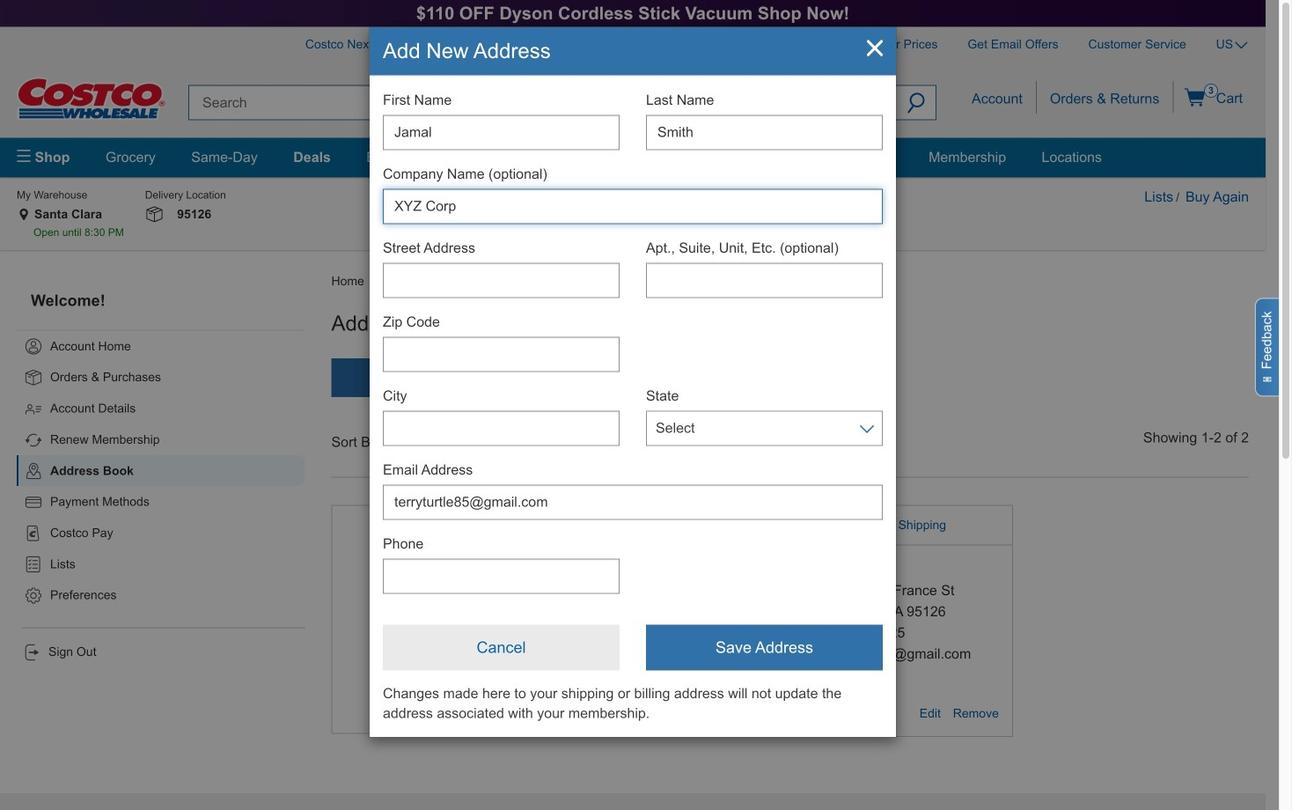 Task type: vqa. For each thing, say whether or not it's contained in the screenshot.
Main element
yes



Task type: describe. For each thing, give the bounding box(es) containing it.
main element
[[17, 138, 1249, 177]]

search image
[[908, 93, 925, 117]]

close image
[[867, 40, 883, 58]]



Task type: locate. For each thing, give the bounding box(es) containing it.
None telephone field
[[383, 558, 620, 594]]

None text field
[[646, 115, 883, 150], [383, 189, 883, 224], [383, 263, 620, 298], [646, 263, 883, 298], [383, 485, 883, 520], [646, 115, 883, 150], [383, 189, 883, 224], [383, 263, 620, 298], [646, 263, 883, 298], [383, 485, 883, 520]]

costco us homepage image
[[17, 77, 166, 120]]

signout image
[[22, 643, 41, 662]]

None text field
[[383, 115, 620, 150], [383, 337, 620, 372], [383, 411, 620, 446], [383, 115, 620, 150], [383, 337, 620, 372], [383, 411, 620, 446]]

patient address navigation tab list
[[332, 358, 777, 397]]

Search text field
[[188, 85, 897, 120], [188, 85, 897, 120]]



